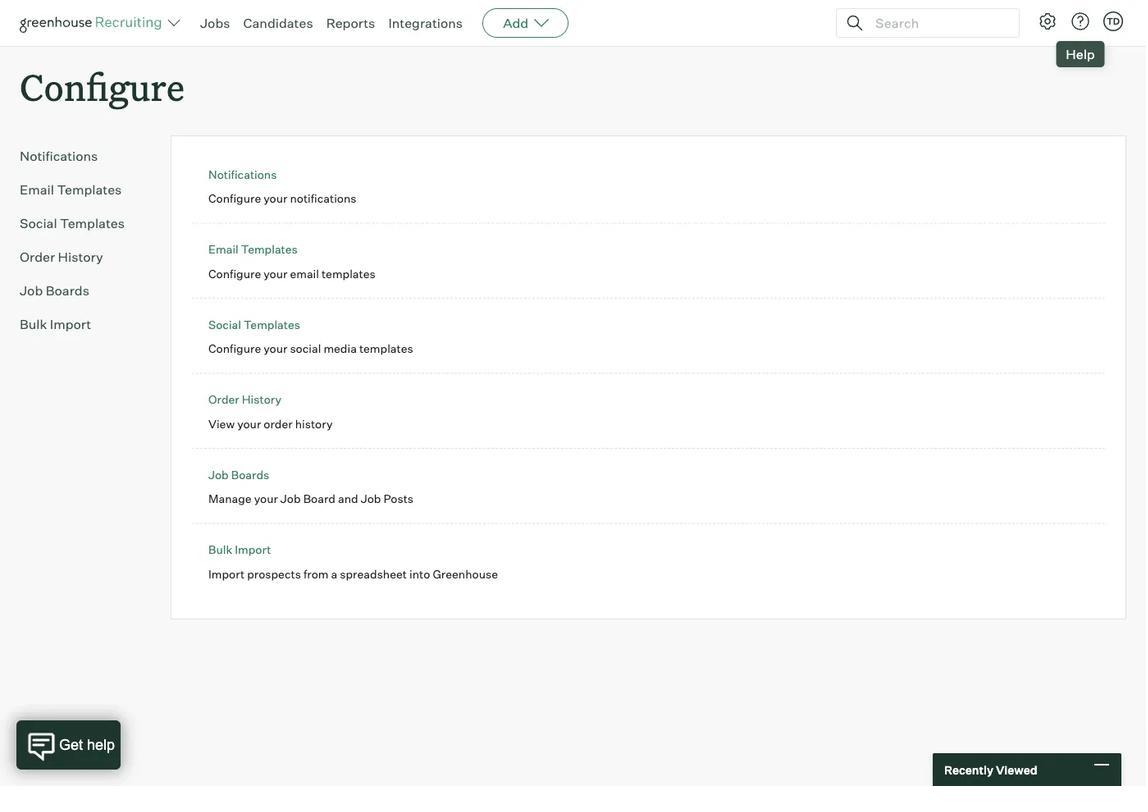 Task type: vqa. For each thing, say whether or not it's contained in the screenshot.


Task type: locate. For each thing, give the bounding box(es) containing it.
configure for social templates
[[208, 342, 261, 356]]

1 vertical spatial email
[[208, 242, 239, 257]]

0 vertical spatial social templates link
[[20, 214, 144, 233]]

0 horizontal spatial email
[[20, 182, 54, 198]]

history
[[295, 417, 333, 431]]

0 horizontal spatial notifications link
[[20, 146, 144, 166]]

0 vertical spatial bulk import
[[20, 316, 91, 332]]

your for order
[[237, 417, 261, 431]]

0 vertical spatial order history
[[20, 249, 103, 265]]

0 vertical spatial job boards
[[20, 282, 89, 299]]

your for notifications
[[264, 191, 287, 206]]

your for job
[[254, 492, 278, 506]]

0 horizontal spatial notifications
[[20, 148, 98, 164]]

1 vertical spatial bulk
[[208, 543, 232, 557]]

1 horizontal spatial notifications link
[[208, 167, 277, 182]]

your for email
[[264, 266, 287, 281]]

1 vertical spatial order history
[[208, 392, 281, 407]]

configure for email templates
[[208, 266, 261, 281]]

prospects
[[247, 567, 301, 581]]

0 vertical spatial notifications
[[20, 148, 98, 164]]

reports
[[326, 15, 375, 31]]

0 vertical spatial email templates link
[[20, 180, 144, 200]]

order
[[20, 249, 55, 265], [208, 392, 239, 407]]

notifications link
[[20, 146, 144, 166], [208, 167, 277, 182]]

email
[[20, 182, 54, 198], [208, 242, 239, 257]]

your left 'notifications'
[[264, 191, 287, 206]]

0 vertical spatial notifications link
[[20, 146, 144, 166]]

notifications
[[20, 148, 98, 164], [208, 167, 277, 182]]

1 vertical spatial import
[[235, 543, 271, 557]]

boards
[[46, 282, 89, 299], [231, 467, 269, 482]]

posts
[[384, 492, 414, 506]]

0 vertical spatial history
[[58, 249, 103, 265]]

order history link
[[20, 247, 144, 267], [208, 392, 281, 407]]

recently
[[944, 762, 994, 777]]

1 vertical spatial social templates
[[208, 317, 300, 332]]

social templates link
[[20, 214, 144, 233], [208, 317, 300, 332]]

candidates
[[243, 15, 313, 31]]

1 vertical spatial bulk import
[[208, 543, 271, 557]]

Search text field
[[871, 11, 1004, 35]]

td
[[1107, 16, 1120, 27]]

0 horizontal spatial order history link
[[20, 247, 144, 267]]

import
[[50, 316, 91, 332], [235, 543, 271, 557], [208, 567, 245, 581]]

greenhouse
[[433, 567, 498, 581]]

1 vertical spatial email templates
[[208, 242, 298, 257]]

candidates link
[[243, 15, 313, 31]]

add button
[[483, 8, 569, 38]]

0 horizontal spatial social templates link
[[20, 214, 144, 233]]

1 horizontal spatial job boards link
[[208, 467, 269, 482]]

bulk
[[20, 316, 47, 332], [208, 543, 232, 557]]

td button
[[1100, 8, 1127, 34]]

0 vertical spatial email templates
[[20, 182, 122, 198]]

1 horizontal spatial job boards
[[208, 467, 269, 482]]

integrations link
[[388, 15, 463, 31]]

1 vertical spatial email templates link
[[208, 242, 298, 257]]

0 horizontal spatial job boards link
[[20, 281, 144, 300]]

your left social
[[264, 342, 287, 356]]

order history
[[20, 249, 103, 265], [208, 392, 281, 407]]

0 vertical spatial boards
[[46, 282, 89, 299]]

1 vertical spatial notifications link
[[208, 167, 277, 182]]

1 vertical spatial bulk import link
[[208, 543, 271, 557]]

1 horizontal spatial order history
[[208, 392, 281, 407]]

1 vertical spatial boards
[[231, 467, 269, 482]]

1 vertical spatial order history link
[[208, 392, 281, 407]]

templates right the media on the top left
[[359, 342, 413, 356]]

2 vertical spatial import
[[208, 567, 245, 581]]

1 horizontal spatial email templates link
[[208, 242, 298, 257]]

1 vertical spatial history
[[242, 392, 281, 407]]

view your order history
[[208, 417, 333, 431]]

integrations
[[388, 15, 463, 31]]

1 horizontal spatial history
[[242, 392, 281, 407]]

view
[[208, 417, 235, 431]]

0 vertical spatial social templates
[[20, 215, 125, 232]]

configure
[[20, 62, 185, 111], [208, 191, 261, 206], [208, 266, 261, 281], [208, 342, 261, 356]]

configure your email templates
[[208, 266, 376, 281]]

1 horizontal spatial boards
[[231, 467, 269, 482]]

your right manage
[[254, 492, 278, 506]]

email templates
[[20, 182, 122, 198], [208, 242, 298, 257]]

history
[[58, 249, 103, 265], [242, 392, 281, 407]]

1 vertical spatial order
[[208, 392, 239, 407]]

notifications
[[290, 191, 357, 206]]

1 horizontal spatial bulk
[[208, 543, 232, 557]]

bulk import link
[[20, 314, 144, 334], [208, 543, 271, 557]]

social
[[20, 215, 57, 232], [208, 317, 241, 332]]

templates
[[57, 182, 122, 198], [60, 215, 125, 232], [241, 242, 298, 257], [244, 317, 300, 332]]

0 horizontal spatial social templates
[[20, 215, 125, 232]]

0 vertical spatial social
[[20, 215, 57, 232]]

your left the email
[[264, 266, 287, 281]]

email templates link
[[20, 180, 144, 200], [208, 242, 298, 257]]

manage
[[208, 492, 252, 506]]

0 vertical spatial order history link
[[20, 247, 144, 267]]

job boards link
[[20, 281, 144, 300], [208, 467, 269, 482]]

0 horizontal spatial bulk import link
[[20, 314, 144, 334]]

recently viewed
[[944, 762, 1038, 777]]

templates right the email
[[322, 266, 376, 281]]

0 vertical spatial email
[[20, 182, 54, 198]]

0 horizontal spatial order
[[20, 249, 55, 265]]

jobs
[[200, 15, 230, 31]]

job boards
[[20, 282, 89, 299], [208, 467, 269, 482]]

1 vertical spatial notifications
[[208, 167, 277, 182]]

your
[[264, 191, 287, 206], [264, 266, 287, 281], [264, 342, 287, 356], [237, 417, 261, 431], [254, 492, 278, 506]]

0 vertical spatial bulk
[[20, 316, 47, 332]]

1 horizontal spatial email templates
[[208, 242, 298, 257]]

1 vertical spatial job boards link
[[208, 467, 269, 482]]

configure for notifications
[[208, 191, 261, 206]]

board
[[303, 492, 336, 506]]

your right the view on the left bottom
[[237, 417, 261, 431]]

1 horizontal spatial social
[[208, 317, 241, 332]]

1 vertical spatial social templates link
[[208, 317, 300, 332]]

1 horizontal spatial bulk import
[[208, 543, 271, 557]]

social templates
[[20, 215, 125, 232], [208, 317, 300, 332]]

job
[[20, 282, 43, 299], [208, 467, 229, 482], [281, 492, 301, 506], [361, 492, 381, 506]]

templates
[[322, 266, 376, 281], [359, 342, 413, 356]]

bulk import
[[20, 316, 91, 332], [208, 543, 271, 557]]

0 horizontal spatial history
[[58, 249, 103, 265]]

0 horizontal spatial social
[[20, 215, 57, 232]]

0 horizontal spatial bulk
[[20, 316, 47, 332]]



Task type: describe. For each thing, give the bounding box(es) containing it.
a
[[331, 567, 337, 581]]

1 vertical spatial social
[[208, 317, 241, 332]]

viewed
[[996, 762, 1038, 777]]

add
[[503, 15, 529, 31]]

email
[[290, 266, 319, 281]]

1 horizontal spatial order history link
[[208, 392, 281, 407]]

social templates inside social templates link
[[20, 215, 125, 232]]

1 horizontal spatial notifications
[[208, 167, 277, 182]]

0 vertical spatial bulk import link
[[20, 314, 144, 334]]

0 horizontal spatial order history
[[20, 249, 103, 265]]

0 vertical spatial job boards link
[[20, 281, 144, 300]]

1 horizontal spatial bulk import link
[[208, 543, 271, 557]]

configure your notifications
[[208, 191, 357, 206]]

0 vertical spatial import
[[50, 316, 91, 332]]

social
[[290, 342, 321, 356]]

import prospects from a spreadsheet into greenhouse
[[208, 567, 498, 581]]

1 vertical spatial job boards
[[208, 467, 269, 482]]

configure image
[[1038, 11, 1058, 31]]

1 horizontal spatial email
[[208, 242, 239, 257]]

spreadsheet
[[340, 567, 407, 581]]

and
[[338, 492, 358, 506]]

media
[[324, 342, 357, 356]]

history inside order history link
[[58, 249, 103, 265]]

your for social
[[264, 342, 287, 356]]

greenhouse recruiting image
[[20, 13, 167, 33]]

order
[[264, 417, 293, 431]]

td button
[[1104, 11, 1123, 31]]

from
[[304, 567, 329, 581]]

0 horizontal spatial email templates link
[[20, 180, 144, 200]]

0 horizontal spatial job boards
[[20, 282, 89, 299]]

0 horizontal spatial bulk import
[[20, 316, 91, 332]]

into
[[409, 567, 430, 581]]

jobs link
[[200, 15, 230, 31]]

0 horizontal spatial boards
[[46, 282, 89, 299]]

1 horizontal spatial social templates
[[208, 317, 300, 332]]

1 horizontal spatial social templates link
[[208, 317, 300, 332]]

0 horizontal spatial email templates
[[20, 182, 122, 198]]

manage your job board and job posts
[[208, 492, 414, 506]]

configure your social media templates
[[208, 342, 413, 356]]

1 horizontal spatial order
[[208, 392, 239, 407]]

1 vertical spatial templates
[[359, 342, 413, 356]]

0 vertical spatial templates
[[322, 266, 376, 281]]

0 vertical spatial order
[[20, 249, 55, 265]]

email inside email templates link
[[20, 182, 54, 198]]

reports link
[[326, 15, 375, 31]]



